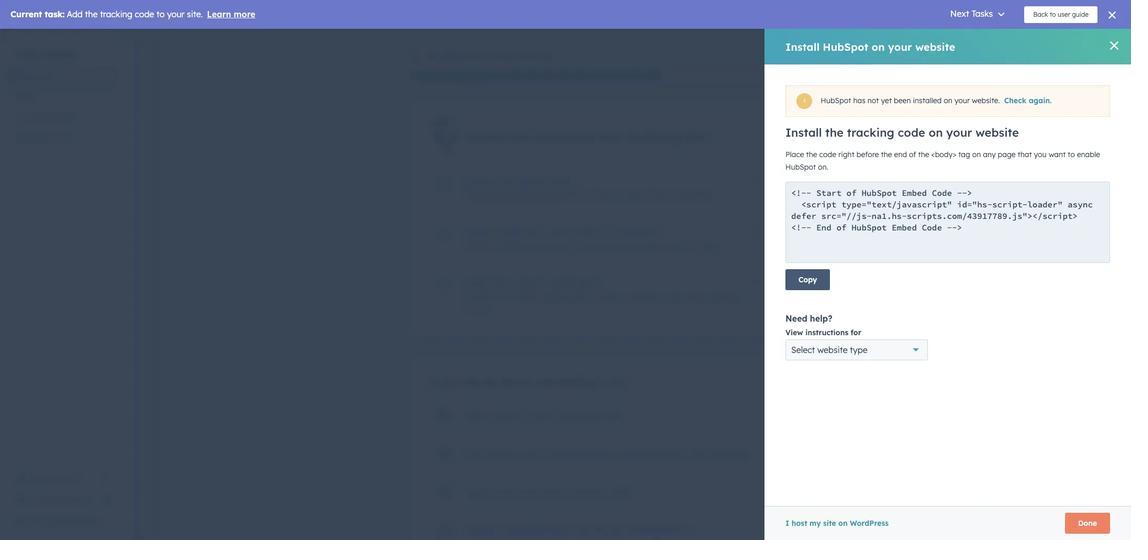 Task type: locate. For each thing, give the bounding box(es) containing it.
1 horizontal spatial link opens in a new window image
[[684, 526, 691, 539]]

service
[[52, 112, 78, 122]]

2 take from the top
[[466, 487, 486, 498]]

to inside attract and capture leads create professional-looking forms to convert website visitors into leads
[[585, 191, 592, 200]]

tracking inside button
[[944, 229, 968, 237]]

0 vertical spatial learn
[[1057, 79, 1075, 88]]

track inside track and analyze performance install your hubspot tracking code, and learn more about your visitors' website activity
[[466, 278, 489, 289]]

0 vertical spatial attract
[[466, 130, 505, 145]]

22 down about 1 minutes left
[[803, 292, 809, 300]]

1 attract from the top
[[466, 130, 505, 145]]

performance inside track and analyze performance install your hubspot tracking code, and learn more about your visitors' website activity
[[546, 278, 600, 289]]

0% for performance
[[826, 279, 835, 287]]

1 vertical spatial customers
[[614, 228, 657, 238]]

1 vertical spatial leads
[[693, 191, 711, 200]]

create down engage
[[466, 242, 489, 251]]

about 7 minutes
[[787, 191, 835, 199]]

and inside see what visitors are doing on your website and capture their details in your contacts database. learn more
[[1074, 180, 1087, 190]]

to right the forms
[[585, 191, 592, 200]]

1 vertical spatial analyze
[[510, 278, 543, 289]]

0% up about 7 minutes at the right of the page
[[826, 177, 835, 185]]

convert
[[594, 191, 620, 200], [544, 228, 576, 238]]

1 vertical spatial a
[[537, 449, 542, 460]]

take for take a short tour of how contacts work
[[466, 487, 486, 498]]

about down track and analyze performance button
[[645, 292, 666, 302]]

performance down email
[[546, 278, 600, 289]]

and
[[949, 40, 970, 53], [1042, 79, 1055, 88], [498, 177, 514, 187], [1074, 180, 1087, 190], [525, 228, 541, 238], [614, 242, 628, 251], [492, 278, 508, 289], [591, 292, 604, 302]]

customers
[[535, 130, 594, 145], [614, 228, 657, 238]]

demo up started
[[496, 411, 520, 421]]

0 horizontal spatial activity
[[466, 305, 491, 315]]

1 vertical spatial of
[[522, 411, 531, 421]]

1 vertical spatial convert
[[544, 228, 576, 238]]

visitors up their
[[955, 180, 980, 190]]

0 vertical spatial visitors'
[[957, 91, 983, 101]]

install inside track and analyze performance install your hubspot tracking code, and learn more about your visitors' website activity
[[466, 292, 487, 302]]

analyze inside dialog
[[973, 40, 1014, 53]]

marketing left the hub
[[625, 130, 683, 145]]

to inside engage leads and convert them to customers create conversion-ready email campaigns and engage your contact lists
[[602, 228, 611, 238]]

apps
[[549, 526, 569, 536]]

sales button
[[10, 87, 117, 107]]

leads up the forms
[[551, 177, 574, 187]]

1 take from the top
[[466, 411, 486, 421]]

close image
[[1111, 41, 1119, 50]]

about up 'take a demo of your marketing tools' link
[[500, 375, 534, 389]]

a left short
[[488, 487, 494, 498]]

minutes right 1
[[800, 242, 823, 250]]

0 horizontal spatial code,
[[570, 292, 589, 302]]

1 horizontal spatial with
[[597, 130, 621, 145]]

visitors inside see what visitors are doing on your website and capture their details in your contacts database. learn more
[[955, 180, 980, 190]]

details
[[968, 193, 991, 202]]

1 horizontal spatial code,
[[1021, 79, 1040, 88]]

add tracking code button
[[921, 225, 993, 242]]

guide
[[44, 47, 75, 60]]

0 vertical spatial customers
[[535, 130, 594, 145]]

1 horizontal spatial on
[[1017, 180, 1026, 190]]

2 create from the top
[[466, 242, 489, 251]]

0 vertical spatial on
[[1017, 180, 1026, 190]]

2 horizontal spatial leads
[[693, 191, 711, 200]]

analyze up "install your hubspot tracking code, and learn more about your visitors' website activity"
[[973, 40, 1014, 53]]

your inside "button"
[[52, 496, 67, 505]]

hubspot down "conversion-"
[[507, 292, 537, 302]]

22 right (about
[[998, 108, 1006, 117]]

capture down see
[[921, 193, 948, 202]]

email
[[553, 242, 572, 251]]

visitors' down contact
[[685, 292, 712, 302]]

attract
[[466, 130, 505, 145], [466, 177, 495, 187]]

1 vertical spatial capture
[[921, 193, 948, 202]]

take a short tour of how contacts work link
[[466, 487, 631, 498]]

leads right into
[[693, 191, 711, 200]]

0 vertical spatial visitors
[[955, 180, 980, 190]]

1 horizontal spatial visitors
[[955, 180, 980, 190]]

convert inside attract and capture leads create professional-looking forms to convert website visitors into leads
[[594, 191, 620, 200]]

capture up looking at the top left of page
[[516, 177, 549, 187]]

0 horizontal spatial to
[[585, 191, 592, 200]]

hubspot up (about
[[958, 79, 989, 88]]

code up doing
[[994, 144, 1014, 155]]

learn up left)
[[1057, 79, 1075, 88]]

1 vertical spatial code
[[970, 229, 984, 237]]

1 vertical spatial with
[[516, 449, 534, 460]]

about inside track and analyze performance install your hubspot tracking code, and learn more about your visitors' website activity
[[645, 292, 666, 302]]

are
[[982, 180, 993, 190]]

0 vertical spatial add
[[921, 144, 937, 155]]

1 vertical spatial activity
[[466, 305, 491, 315]]

track for track and analyze performance install your hubspot tracking code, and learn more about your visitors' website activity
[[466, 278, 489, 289]]

0 horizontal spatial link opens in a new window image
[[104, 475, 111, 483]]

0 horizontal spatial leads
[[500, 228, 523, 238]]

0 vertical spatial take
[[466, 411, 486, 421]]

0 vertical spatial marketing
[[449, 51, 492, 61]]

learn down track and analyze performance button
[[606, 292, 623, 302]]

minutes right 7 on the right top of the page
[[811, 191, 835, 199]]

user
[[17, 47, 41, 60]]

0 vertical spatial analyze
[[973, 40, 1014, 53]]

demo
[[496, 411, 520, 421], [82, 517, 102, 526]]

about 1 minutes left
[[776, 242, 835, 250]]

about left 20
[[921, 157, 939, 165]]

the left app
[[594, 526, 608, 536]]

leads up "conversion-"
[[500, 228, 523, 238]]

attract inside attract and capture leads create professional-looking forms to convert website visitors into leads
[[466, 177, 495, 187]]

2 vertical spatial a
[[488, 487, 494, 498]]

0 horizontal spatial contacts
[[571, 487, 607, 498]]

1 vertical spatial 0%
[[826, 279, 835, 287]]

0 horizontal spatial 22
[[803, 292, 809, 300]]

convert up email
[[544, 228, 576, 238]]

performance down search hubspot "search box"
[[1017, 40, 1085, 53]]

attract for attract new customers with marketing hub
[[466, 130, 505, 145]]

1 vertical spatial visitors'
[[685, 292, 712, 302]]

about down 1
[[783, 292, 801, 300]]

of left how
[[541, 487, 549, 498]]

1 vertical spatial install
[[466, 292, 487, 302]]

0% up about 22 minutes
[[826, 279, 835, 287]]

the inside add the tracking code to your site about 20 minutes
[[940, 144, 953, 155]]

install your hubspot tracking code, and learn more about your visitors' website activity
[[917, 79, 1094, 101]]

0 horizontal spatial install
[[466, 292, 487, 302]]

see
[[921, 180, 934, 190]]

50%
[[822, 228, 835, 236]]

marketing up the sales
[[17, 72, 52, 82]]

on right doing
[[1017, 180, 1026, 190]]

of inside the track and analyze performance dialog
[[924, 108, 931, 117]]

0 vertical spatial contacts
[[1018, 193, 1048, 202]]

2 0% from the top
[[826, 279, 835, 287]]

analyze for track and analyze performance
[[973, 40, 1014, 53]]

about for engage leads and convert them to customers
[[776, 242, 793, 250]]

performance for track and analyze performance install your hubspot tracking code, and learn more about your visitors' website activity
[[546, 278, 600, 289]]

1 horizontal spatial about
[[645, 292, 666, 302]]

your inside engage leads and convert them to customers create conversion-ready email campaigns and engage your contact lists
[[658, 242, 674, 251]]

analyze for track and analyze performance install your hubspot tracking code, and learn more about your visitors' website activity
[[510, 278, 543, 289]]

a
[[488, 411, 494, 421], [537, 449, 542, 460], [488, 487, 494, 498]]

conversion-
[[491, 242, 531, 251]]

about for track and analyze performance
[[783, 292, 801, 300]]

0 vertical spatial 22
[[998, 108, 1006, 117]]

2
[[933, 108, 937, 117]]

20
[[940, 157, 948, 165]]

convert down attract and capture leads button
[[594, 191, 620, 200]]

0 vertical spatial create
[[466, 191, 489, 200]]

attract up the professional-
[[466, 177, 495, 187]]

view your plan
[[29, 475, 80, 484]]

of down learn more about marketing tools
[[522, 411, 531, 421]]

take left short
[[466, 487, 486, 498]]

code, down track and analyze performance button
[[570, 292, 589, 302]]

contacts
[[1018, 193, 1048, 202], [571, 487, 607, 498]]

marketing up the minute
[[555, 411, 599, 421]]

2 attract from the top
[[466, 177, 495, 187]]

1 vertical spatial learn
[[431, 375, 464, 389]]

0 vertical spatial of
[[924, 108, 931, 117]]

about up the 2
[[917, 91, 938, 101]]

connect
[[466, 526, 500, 536]]

analyze down the ready at top
[[510, 278, 543, 289]]

0 horizontal spatial the
[[594, 526, 608, 536]]

0 vertical spatial learn
[[923, 205, 944, 215]]

doing
[[995, 180, 1015, 190]]

learn
[[923, 205, 944, 215], [431, 375, 464, 389]]

minutes
[[1009, 108, 1036, 117], [949, 157, 973, 165], [811, 191, 835, 199], [800, 242, 823, 250], [811, 292, 835, 300]]

create inside engage leads and convert them to customers create conversion-ready email campaigns and engage your contact lists
[[466, 242, 489, 251]]

0 horizontal spatial visitors
[[651, 191, 676, 200]]

progress
[[517, 51, 554, 61]]

1 vertical spatial hubspot
[[507, 292, 537, 302]]

0 vertical spatial performance
[[1017, 40, 1085, 53]]

visitors' up (about
[[957, 91, 983, 101]]

2 horizontal spatial about
[[917, 91, 938, 101]]

about for attract and capture leads
[[787, 191, 804, 199]]

convert inside engage leads and convert them to customers create conversion-ready email campaigns and engage your contact lists
[[544, 228, 576, 238]]

0 vertical spatial code
[[994, 144, 1014, 155]]

learn inside see what visitors are doing on your website and capture their details in your contacts database. learn more
[[923, 205, 944, 215]]

customer
[[17, 112, 50, 122]]

0 vertical spatial hubspot
[[958, 79, 989, 88]]

0 vertical spatial about
[[917, 91, 938, 101]]

start
[[29, 517, 47, 526]]

complete
[[939, 108, 971, 117]]

performance for track and analyze performance
[[1017, 40, 1085, 53]]

hubspot
[[958, 79, 989, 88], [507, 292, 537, 302]]

code, inside track and analyze performance install your hubspot tracking code, and learn more about your visitors' website activity
[[570, 292, 589, 302]]

0 horizontal spatial code
[[970, 229, 984, 237]]

[object object] complete progress bar
[[756, 231, 787, 234]]

2 horizontal spatial to
[[1016, 144, 1025, 155]]

minutes for attract and capture leads
[[811, 191, 835, 199]]

the up 20
[[940, 144, 953, 155]]

hubspot inside track and analyze performance install your hubspot tracking code, and learn more about your visitors' website activity
[[507, 292, 537, 302]]

1 horizontal spatial visitors'
[[957, 91, 983, 101]]

1 vertical spatial performance
[[546, 278, 600, 289]]

add inside add the tracking code to your site about 20 minutes
[[921, 144, 937, 155]]

attract left 'new'
[[466, 130, 505, 145]]

code
[[994, 144, 1014, 155], [970, 229, 984, 237]]

customers inside engage leads and convert them to customers create conversion-ready email campaigns and engage your contact lists
[[614, 228, 657, 238]]

tracking up now
[[944, 229, 968, 237]]

0 vertical spatial activity
[[1014, 91, 1040, 101]]

lists
[[704, 242, 717, 251]]

add right caret image
[[921, 144, 937, 155]]

2 horizontal spatial marketing
[[625, 130, 683, 145]]

website
[[17, 132, 44, 141]]

on
[[1017, 180, 1026, 190], [613, 449, 623, 460]]

create
[[466, 191, 489, 200], [466, 242, 489, 251]]

take a demo of your marketing tools link
[[466, 411, 622, 421]]

1 horizontal spatial contacts
[[1018, 193, 1048, 202]]

demo down team
[[82, 517, 102, 526]]

more inside "install your hubspot tracking code, and learn more about your visitors' website activity"
[[1077, 79, 1094, 88]]

1 vertical spatial demo
[[82, 517, 102, 526]]

minutes for engage leads and convert them to customers
[[800, 242, 823, 250]]

tracking down email
[[539, 292, 568, 302]]

about left 7 on the right top of the page
[[787, 191, 804, 199]]

left)
[[1056, 108, 1070, 117]]

activity inside track and analyze performance install your hubspot tracking code, and learn more about your visitors' website activity
[[466, 305, 491, 315]]

take a demo of your marketing tools
[[466, 411, 622, 421]]

hubspot inside "install your hubspot tracking code, and learn more about your visitors' website activity"
[[958, 79, 989, 88]]

1 horizontal spatial learn
[[923, 205, 944, 215]]

1 horizontal spatial hubspot
[[958, 79, 989, 88]]

visitors inside attract and capture leads create professional-looking forms to convert website visitors into leads
[[651, 191, 676, 200]]

to left site
[[1016, 144, 1025, 155]]

4
[[545, 449, 550, 460]]

tools
[[494, 51, 515, 61], [599, 375, 627, 389], [601, 411, 622, 421]]

contacts left database.
[[1018, 193, 1048, 202]]

forms
[[563, 191, 583, 200]]

to
[[1016, 144, 1025, 155], [585, 191, 592, 200], [602, 228, 611, 238]]

1 horizontal spatial code
[[994, 144, 1014, 155]]

with up attract and capture leads button
[[597, 130, 621, 145]]

0 vertical spatial link opens in a new window image
[[104, 475, 111, 483]]

1 vertical spatial link opens in a new window image
[[684, 526, 691, 539]]

code inside add tracking code button
[[970, 229, 984, 237]]

link opens in a new window image
[[104, 475, 111, 483], [684, 526, 691, 539]]

minutes for track and analyze performance
[[811, 292, 835, 300]]

1 horizontal spatial activity
[[1014, 91, 1040, 101]]

tracking inside "install your hubspot tracking code, and learn more about your visitors' website activity"
[[991, 79, 1019, 88]]

performance inside dialog
[[1017, 40, 1085, 53]]

1 vertical spatial 22
[[803, 292, 809, 300]]

0 vertical spatial 0%
[[826, 177, 835, 185]]

lesson
[[584, 449, 610, 460]]

a left the 4
[[537, 449, 542, 460]]

0 horizontal spatial visitors'
[[685, 292, 712, 302]]

0 horizontal spatial analyze
[[510, 278, 543, 289]]

more
[[1077, 79, 1094, 88], [947, 205, 966, 215], [625, 292, 643, 302], [467, 375, 497, 389]]

0 horizontal spatial learn
[[606, 292, 623, 302]]

1 horizontal spatial learn
[[1057, 79, 1075, 88]]

link opens in a new window image right plan
[[104, 475, 111, 483]]

visitors'
[[957, 91, 983, 101], [685, 292, 712, 302]]

learn more button
[[923, 204, 966, 216]]

with left the 4
[[516, 449, 534, 460]]

customer service
[[17, 112, 78, 122]]

the left right
[[671, 449, 684, 460]]

minutes inside add the tracking code to your site about 20 minutes
[[949, 157, 973, 165]]

performance
[[1017, 40, 1085, 53], [546, 278, 600, 289]]

0 vertical spatial demo
[[496, 411, 520, 421]]

minutes left total
[[1009, 108, 1036, 117]]

code, up total
[[1021, 79, 1040, 88]]

plan
[[65, 475, 80, 484]]

about
[[917, 91, 938, 101], [645, 292, 666, 302], [500, 375, 534, 389]]

ready
[[531, 242, 551, 251]]

website inside attract and capture leads create professional-looking forms to convert website visitors into leads
[[622, 191, 649, 200]]

customers right 'new'
[[535, 130, 594, 145]]

your marketing tools progress progress bar
[[410, 71, 662, 81]]

minutes down left
[[811, 292, 835, 300]]

0 vertical spatial code,
[[1021, 79, 1040, 88]]

add for tracking
[[930, 229, 942, 237]]

1 vertical spatial to
[[585, 191, 592, 200]]

1 vertical spatial learn
[[606, 292, 623, 302]]

start overview demo link
[[10, 511, 117, 532]]

0 vertical spatial leads
[[551, 177, 574, 187]]

marketing up 'take a demo of your marketing tools' link
[[537, 375, 596, 389]]

contacts right how
[[571, 487, 607, 498]]

tracking up 0 of 2 complete (about 22 minutes total left)
[[991, 79, 1019, 88]]

track and analyze performance install your hubspot tracking code, and learn more about your visitors' website activity
[[466, 278, 740, 315]]

to right 'them'
[[602, 228, 611, 238]]

contact
[[676, 242, 702, 251]]

minutes right 20
[[949, 157, 973, 165]]

learn
[[1057, 79, 1075, 88], [606, 292, 623, 302]]

1 horizontal spatial customers
[[614, 228, 657, 238]]

1 vertical spatial attract
[[466, 177, 495, 187]]

about inside "install your hubspot tracking code, and learn more about your visitors' website activity"
[[917, 91, 938, 101]]

tracking
[[991, 79, 1019, 88], [956, 144, 991, 155], [944, 229, 968, 237], [539, 292, 568, 302]]

1 vertical spatial add
[[930, 229, 942, 237]]

visitors left into
[[651, 191, 676, 200]]

app
[[610, 526, 627, 536]]

add inside button
[[930, 229, 942, 237]]

of left the 2
[[924, 108, 931, 117]]

a up started
[[488, 411, 494, 421]]

on right lesson
[[613, 449, 623, 460]]

link opens in a new window image inside connect marketing apps from the app marketplace link
[[684, 526, 691, 539]]

track inside the track and analyze performance dialog
[[917, 40, 946, 53]]

customers up engage
[[614, 228, 657, 238]]

link opens in a new window image right marketplace
[[684, 526, 691, 539]]

get
[[466, 449, 481, 460]]

about left 1
[[776, 242, 793, 250]]

1 create from the top
[[466, 191, 489, 200]]

1 vertical spatial take
[[466, 487, 486, 498]]

install
[[917, 79, 939, 88], [466, 292, 487, 302]]

0 horizontal spatial with
[[516, 449, 534, 460]]

take
[[466, 411, 486, 421], [466, 487, 486, 498]]

tracking up are
[[956, 144, 991, 155]]

analyze inside track and analyze performance install your hubspot tracking code, and learn more about your visitors' website activity
[[510, 278, 543, 289]]

1 0% from the top
[[826, 177, 835, 185]]

into
[[678, 191, 691, 200]]

2 horizontal spatial of
[[924, 108, 931, 117]]

1 horizontal spatial 22
[[998, 108, 1006, 117]]

marketing left 'apps'
[[503, 526, 546, 536]]

in
[[993, 193, 999, 202]]

code down details
[[970, 229, 984, 237]]

create left the professional-
[[466, 191, 489, 200]]

take up get on the bottom of page
[[466, 411, 486, 421]]

marketing right 'your'
[[449, 51, 492, 61]]

more inside track and analyze performance install your hubspot tracking code, and learn more about your visitors' website activity
[[625, 292, 643, 302]]

0 horizontal spatial track
[[466, 278, 489, 289]]

add up skip
[[930, 229, 942, 237]]

0 horizontal spatial performance
[[546, 278, 600, 289]]

1 vertical spatial about
[[645, 292, 666, 302]]

work
[[610, 487, 631, 498]]

analyze
[[973, 40, 1014, 53], [510, 278, 543, 289]]

take a short tour of how contacts work
[[466, 487, 631, 498]]

1 horizontal spatial leads
[[551, 177, 574, 187]]



Task type: vqa. For each thing, say whether or not it's contained in the screenshot.
the right duration
no



Task type: describe. For each thing, give the bounding box(es) containing it.
take for take a demo of your marketing tools
[[466, 411, 486, 421]]

your
[[427, 51, 446, 61]]

on inside see what visitors are doing on your website and capture their details in your contacts database. learn more
[[1017, 180, 1026, 190]]

1
[[795, 242, 798, 250]]

your inside add the tracking code to your site about 20 minutes
[[1027, 144, 1047, 155]]

install inside "install your hubspot tracking code, and learn more about your visitors' website activity"
[[917, 79, 939, 88]]

a for short
[[488, 487, 494, 498]]

engage leads and convert them to customers button
[[466, 228, 750, 238]]

attract and capture leads create professional-looking forms to convert website visitors into leads
[[466, 177, 711, 200]]

looking
[[536, 191, 561, 200]]

skip for now
[[921, 252, 967, 261]]

0 vertical spatial with
[[597, 130, 621, 145]]

how
[[552, 487, 569, 498]]

track and analyze performance
[[917, 40, 1085, 53]]

0 of 2 complete (about 22 minutes total left)
[[917, 108, 1070, 117]]

1 vertical spatial on
[[613, 449, 623, 460]]

search image
[[1110, 11, 1117, 18]]

start overview demo
[[29, 517, 102, 526]]

activity inside "install your hubspot tracking code, and learn more about your visitors' website activity"
[[1014, 91, 1040, 101]]

link opens in a new window image
[[104, 473, 111, 486]]

for
[[940, 252, 950, 261]]

capture inside attract and capture leads create professional-looking forms to convert website visitors into leads
[[516, 177, 549, 187]]

more inside see what visitors are doing on your website and capture their details in your contacts database. learn more
[[947, 205, 966, 215]]

code inside add the tracking code to your site about 20 minutes
[[994, 144, 1014, 155]]

campaigns
[[574, 242, 612, 251]]

engage
[[466, 228, 498, 238]]

audience
[[710, 449, 748, 460]]

2 vertical spatial tools
[[601, 411, 622, 421]]

1 vertical spatial the
[[671, 449, 684, 460]]

tracking inside track and analyze performance install your hubspot tracking code, and learn more about your visitors' website activity
[[539, 292, 568, 302]]

1 vertical spatial marketing
[[555, 411, 599, 421]]

website inside track and analyze performance install your hubspot tracking code, and learn more about your visitors' website activity
[[714, 292, 740, 302]]

invite your team
[[29, 496, 87, 505]]

marketplace
[[630, 526, 682, 536]]

link opens in a new window image inside view your plan link
[[104, 475, 111, 483]]

Search HubSpot search field
[[985, 6, 1113, 24]]

engage
[[630, 242, 656, 251]]

learn more about marketing tools
[[431, 375, 627, 389]]

1 horizontal spatial marketing
[[449, 51, 492, 61]]

to inside add the tracking code to your site about 20 minutes
[[1016, 144, 1025, 155]]

customer service button
[[10, 107, 117, 127]]

track and analyze performance button
[[466, 278, 750, 289]]

attracting
[[626, 449, 668, 460]]

short
[[496, 487, 518, 498]]

professional-
[[491, 191, 536, 200]]

visitors' inside track and analyze performance install your hubspot tracking code, and learn more about your visitors' website activity
[[685, 292, 712, 302]]

code, inside "install your hubspot tracking code, and learn more about your visitors' website activity"
[[1021, 79, 1040, 88]]

website (cms)
[[17, 132, 67, 141]]

database.
[[1050, 193, 1085, 202]]

and inside attract and capture leads create professional-looking forms to convert website visitors into leads
[[498, 177, 514, 187]]

7
[[806, 191, 809, 199]]

overview
[[49, 517, 80, 526]]

see what visitors are doing on your website and capture their details in your contacts database. learn more
[[921, 180, 1087, 215]]

create inside attract and capture leads create professional-looking forms to convert website visitors into leads
[[466, 191, 489, 200]]

caret image
[[907, 147, 914, 151]]

track for track and analyze performance
[[917, 40, 946, 53]]

1 horizontal spatial of
[[541, 487, 549, 498]]

a for demo
[[488, 411, 494, 421]]

1 vertical spatial tools
[[599, 375, 627, 389]]

tour
[[520, 487, 538, 498]]

invite
[[29, 496, 49, 505]]

22 inside the track and analyze performance dialog
[[998, 108, 1006, 117]]

visitors' inside "install your hubspot tracking code, and learn more about your visitors' website activity"
[[957, 91, 983, 101]]

your marketing tools progress
[[427, 51, 554, 61]]

learn inside "install your hubspot tracking code, and learn more about your visitors' website activity"
[[1057, 79, 1075, 88]]

contacts inside see what visitors are doing on your website and capture their details in your contacts database. learn more
[[1018, 193, 1048, 202]]

add for the
[[921, 144, 937, 155]]

demo for overview
[[82, 517, 102, 526]]

their
[[950, 193, 966, 202]]

0 vertical spatial tools
[[494, 51, 515, 61]]

now
[[952, 252, 967, 261]]

2 vertical spatial marketing
[[503, 526, 546, 536]]

add tracking code
[[930, 229, 984, 237]]

left
[[825, 242, 835, 250]]

started
[[483, 449, 513, 460]]

user guide
[[17, 47, 75, 60]]

connect marketing apps from the app marketplace
[[466, 526, 682, 536]]

view
[[29, 475, 46, 484]]

2 vertical spatial about
[[500, 375, 534, 389]]

attract new customers with marketing hub
[[466, 130, 710, 145]]

and inside "install your hubspot tracking code, and learn more about your visitors' website activity"
[[1042, 79, 1055, 88]]

what
[[936, 180, 953, 190]]

get started with a 4 minute lesson on attracting the right audience link
[[466, 449, 748, 460]]

website inside "install your hubspot tracking code, and learn more about your visitors' website activity"
[[985, 91, 1012, 101]]

user guide views element
[[10, 29, 117, 147]]

sales
[[17, 92, 35, 102]]

total
[[1038, 108, 1054, 117]]

capture inside see what visitors are doing on your website and capture their details in your contacts database. learn more
[[921, 193, 948, 202]]

website (cms) button
[[10, 127, 117, 147]]

engage leads and convert them to customers create conversion-ready email campaigns and engage your contact lists
[[466, 228, 717, 251]]

demo for a
[[496, 411, 520, 421]]

skip for now button
[[921, 250, 1107, 263]]

(cms)
[[47, 132, 67, 141]]

0% for leads
[[826, 177, 835, 185]]

hub
[[686, 130, 710, 145]]

(about
[[973, 108, 996, 117]]

attract for attract and capture leads create professional-looking forms to convert website visitors into leads
[[466, 177, 495, 187]]

invite your team button
[[10, 490, 117, 511]]

0 vertical spatial marketing
[[537, 375, 596, 389]]

0 horizontal spatial customers
[[535, 130, 594, 145]]

them
[[578, 228, 600, 238]]

connect marketing apps from the app marketplace link
[[466, 526, 693, 539]]

search button
[[1105, 6, 1122, 24]]

view your plan link
[[10, 469, 117, 490]]

track and analyze performance dialog
[[896, 29, 1132, 540]]

0 horizontal spatial of
[[522, 411, 531, 421]]

new
[[509, 130, 532, 145]]

leads inside engage leads and convert them to customers create conversion-ready email campaigns and engage your contact lists
[[500, 228, 523, 238]]

attract and capture leads button
[[466, 177, 750, 187]]

1 vertical spatial contacts
[[571, 487, 607, 498]]

right
[[687, 449, 707, 460]]

site
[[1049, 144, 1064, 155]]

skip
[[921, 252, 937, 261]]

get started with a 4 minute lesson on attracting the right audience
[[466, 449, 748, 460]]

marketing inside button
[[17, 72, 52, 82]]

marketing button
[[10, 67, 117, 87]]

2 vertical spatial the
[[594, 526, 608, 536]]

learn inside track and analyze performance install your hubspot tracking code, and learn more about your visitors' website activity
[[606, 292, 623, 302]]

add the tracking code to your site about 20 minutes
[[921, 144, 1064, 165]]

website inside see what visitors are doing on your website and capture their details in your contacts database. learn more
[[1045, 180, 1072, 190]]

tracking inside add the tracking code to your site about 20 minutes
[[956, 144, 991, 155]]

about inside add the tracking code to your site about 20 minutes
[[921, 157, 939, 165]]



